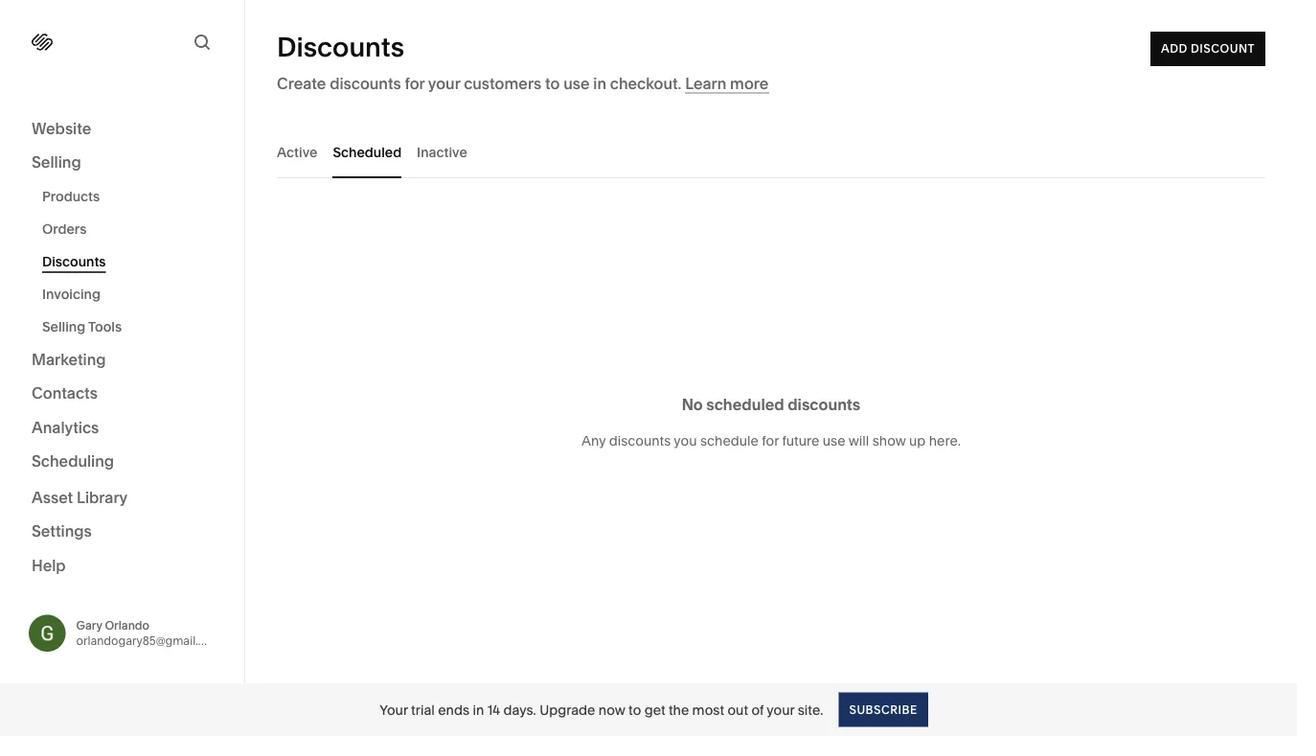 Task type: describe. For each thing, give the bounding box(es) containing it.
settings link
[[32, 521, 213, 544]]

2 horizontal spatial discounts
[[788, 395, 861, 414]]

future
[[783, 433, 820, 449]]

no scheduled discounts
[[682, 395, 861, 414]]

out
[[728, 702, 749, 718]]

marketing
[[32, 350, 106, 369]]

0 horizontal spatial discounts
[[42, 254, 106, 270]]

gary orlando orlandogary85@gmail.com
[[76, 619, 223, 648]]

inactive
[[417, 144, 468, 160]]

add
[[1162, 42, 1188, 56]]

add discount
[[1162, 42, 1256, 56]]

create discounts for your customers to use in checkout. learn more
[[277, 74, 769, 93]]

tools
[[88, 319, 122, 335]]

up
[[910, 433, 926, 449]]

schedule
[[701, 433, 759, 449]]

analytics
[[32, 418, 99, 437]]

0 vertical spatial to
[[545, 74, 560, 93]]

your
[[380, 702, 408, 718]]

upgrade
[[540, 702, 596, 718]]

the
[[669, 702, 690, 718]]

selling tools link
[[42, 311, 223, 343]]

active
[[277, 144, 318, 160]]

1 vertical spatial to
[[629, 702, 642, 718]]

website
[[32, 119, 91, 138]]

14
[[488, 702, 500, 718]]

discounts for schedule
[[609, 433, 671, 449]]

inactive button
[[417, 126, 468, 178]]

gary
[[76, 619, 102, 632]]

discount
[[1192, 42, 1256, 56]]

help link
[[32, 555, 66, 576]]

scheduled button
[[333, 126, 402, 178]]

asset library
[[32, 488, 128, 507]]

invoicing
[[42, 286, 101, 302]]

here.
[[930, 433, 962, 449]]

checkout.
[[610, 74, 682, 93]]

discounts link
[[42, 245, 223, 278]]

contacts link
[[32, 383, 213, 405]]

learn
[[686, 74, 727, 93]]

use for in
[[564, 74, 590, 93]]

learn more link
[[686, 74, 769, 93]]

days.
[[504, 702, 537, 718]]

scheduling
[[32, 452, 114, 471]]

trial
[[411, 702, 435, 718]]

orders link
[[42, 213, 223, 245]]

more
[[731, 74, 769, 93]]

0 horizontal spatial your
[[428, 74, 461, 93]]

orders
[[42, 221, 87, 237]]

website link
[[32, 118, 213, 140]]

library
[[77, 488, 128, 507]]

most
[[693, 702, 725, 718]]

create
[[277, 74, 326, 93]]

products link
[[42, 180, 223, 213]]



Task type: locate. For each thing, give the bounding box(es) containing it.
0 horizontal spatial in
[[473, 702, 484, 718]]

1 horizontal spatial your
[[767, 702, 795, 718]]

for up inactive button
[[405, 74, 425, 93]]

invoicing link
[[42, 278, 223, 311]]

0 vertical spatial discounts
[[277, 31, 405, 63]]

asset library link
[[32, 487, 213, 510]]

show
[[873, 433, 907, 449]]

orlandogary85@gmail.com
[[76, 634, 223, 648]]

1 vertical spatial in
[[473, 702, 484, 718]]

2 vertical spatial discounts
[[609, 433, 671, 449]]

selling tools
[[42, 319, 122, 335]]

discounts up future
[[788, 395, 861, 414]]

subscribe
[[850, 703, 918, 717]]

selling up marketing
[[42, 319, 86, 335]]

0 vertical spatial for
[[405, 74, 425, 93]]

1 horizontal spatial use
[[823, 433, 846, 449]]

tab list containing active
[[277, 126, 1266, 178]]

scheduled
[[333, 144, 402, 160]]

of
[[752, 702, 764, 718]]

get
[[645, 702, 666, 718]]

discounts
[[277, 31, 405, 63], [42, 254, 106, 270]]

use left will
[[823, 433, 846, 449]]

your left customers
[[428, 74, 461, 93]]

discounts left you
[[609, 433, 671, 449]]

selling inside "link"
[[32, 153, 81, 172]]

your
[[428, 74, 461, 93], [767, 702, 795, 718]]

active button
[[277, 126, 318, 178]]

1 horizontal spatial for
[[762, 433, 779, 449]]

use
[[564, 74, 590, 93], [823, 433, 846, 449]]

tab list
[[277, 126, 1266, 178]]

subscribe button
[[839, 693, 929, 727]]

discounts for your
[[330, 74, 401, 93]]

products
[[42, 188, 100, 205]]

1 horizontal spatial in
[[594, 74, 607, 93]]

ends
[[438, 702, 470, 718]]

0 horizontal spatial to
[[545, 74, 560, 93]]

0 horizontal spatial use
[[564, 74, 590, 93]]

0 vertical spatial in
[[594, 74, 607, 93]]

0 vertical spatial discounts
[[330, 74, 401, 93]]

orlando
[[105, 619, 150, 632]]

1 vertical spatial discounts
[[42, 254, 106, 270]]

1 horizontal spatial to
[[629, 702, 642, 718]]

any discounts you schedule for future use will show up here.
[[582, 433, 962, 449]]

settings
[[32, 522, 92, 541]]

selling down website
[[32, 153, 81, 172]]

to
[[545, 74, 560, 93], [629, 702, 642, 718]]

selling for selling tools
[[42, 319, 86, 335]]

in
[[594, 74, 607, 93], [473, 702, 484, 718]]

scheduling link
[[32, 451, 213, 474]]

discounts right create
[[330, 74, 401, 93]]

0 vertical spatial selling
[[32, 153, 81, 172]]

1 vertical spatial for
[[762, 433, 779, 449]]

discounts up create
[[277, 31, 405, 63]]

1 horizontal spatial discounts
[[277, 31, 405, 63]]

0 horizontal spatial for
[[405, 74, 425, 93]]

1 vertical spatial discounts
[[788, 395, 861, 414]]

scheduled
[[707, 395, 785, 414]]

use for will
[[823, 433, 846, 449]]

customers
[[464, 74, 542, 93]]

selling for selling
[[32, 153, 81, 172]]

for
[[405, 74, 425, 93], [762, 433, 779, 449]]

in left checkout.
[[594, 74, 607, 93]]

marketing link
[[32, 349, 213, 371]]

selling link
[[32, 152, 213, 174]]

you
[[674, 433, 697, 449]]

your trial ends in 14 days. upgrade now to get the most out of your site.
[[380, 702, 824, 718]]

1 vertical spatial your
[[767, 702, 795, 718]]

to left get
[[629, 702, 642, 718]]

discounts up invoicing
[[42, 254, 106, 270]]

to right customers
[[545, 74, 560, 93]]

add discount button
[[1151, 32, 1266, 66]]

1 vertical spatial selling
[[42, 319, 86, 335]]

use left checkout.
[[564, 74, 590, 93]]

0 vertical spatial your
[[428, 74, 461, 93]]

in left 14
[[473, 702, 484, 718]]

1 horizontal spatial discounts
[[609, 433, 671, 449]]

will
[[849, 433, 870, 449]]

0 horizontal spatial discounts
[[330, 74, 401, 93]]

0 vertical spatial use
[[564, 74, 590, 93]]

asset
[[32, 488, 73, 507]]

your right of
[[767, 702, 795, 718]]

for left future
[[762, 433, 779, 449]]

no
[[682, 395, 703, 414]]

any
[[582, 433, 606, 449]]

selling
[[32, 153, 81, 172], [42, 319, 86, 335]]

discounts
[[330, 74, 401, 93], [788, 395, 861, 414], [609, 433, 671, 449]]

now
[[599, 702, 626, 718]]

1 vertical spatial use
[[823, 433, 846, 449]]

analytics link
[[32, 417, 213, 440]]

help
[[32, 556, 66, 575]]

contacts
[[32, 384, 98, 403]]

site.
[[798, 702, 824, 718]]



Task type: vqa. For each thing, say whether or not it's contained in the screenshot.
Days
no



